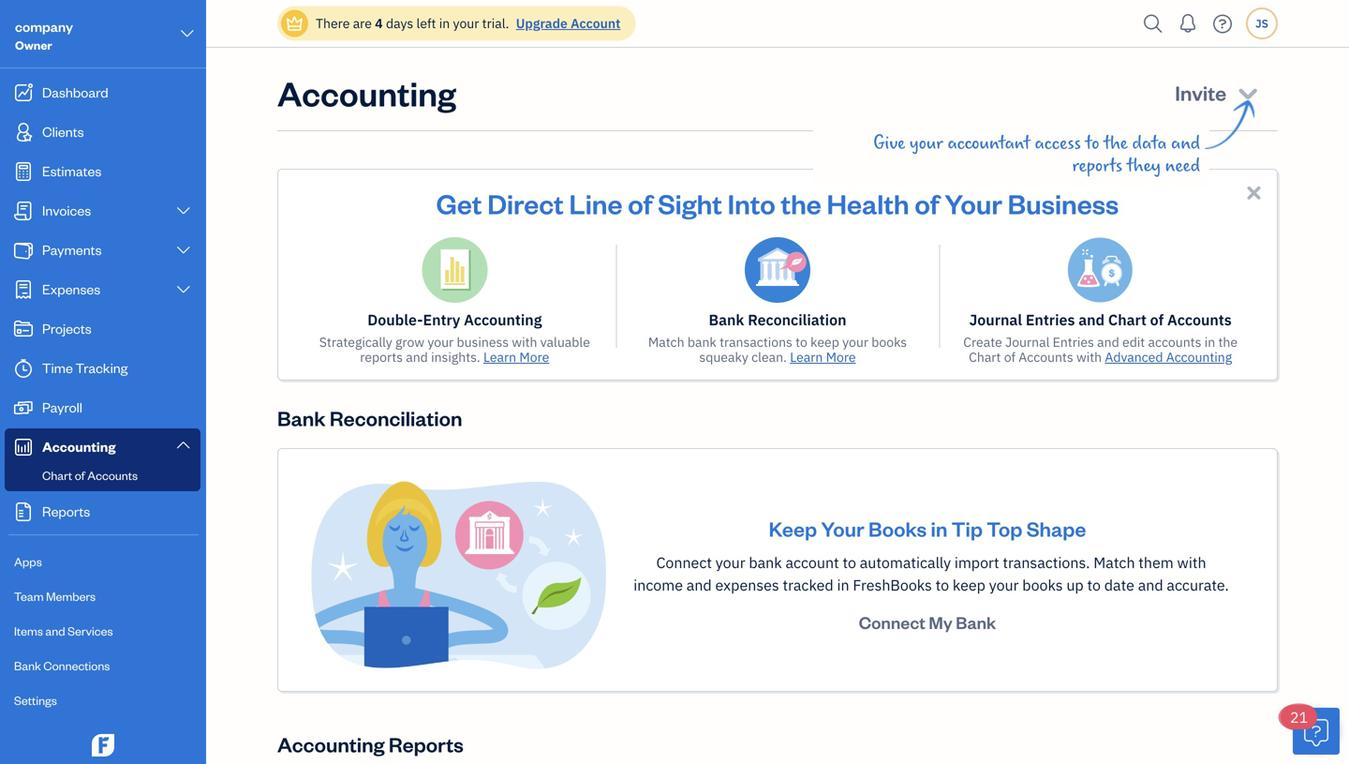 Task type: describe. For each thing, give the bounding box(es) containing it.
they
[[1128, 156, 1161, 176]]

in left the tip
[[931, 515, 948, 542]]

learn more for bank reconciliation
[[790, 348, 856, 366]]

upgrade
[[516, 15, 568, 32]]

your up the expenses
[[716, 553, 746, 572]]

create
[[964, 333, 1003, 351]]

and inside strategically grow your business with valuable reports and insights.
[[406, 348, 428, 366]]

chevron large down image for accounting
[[175, 437, 192, 452]]

reports link
[[5, 493, 201, 531]]

members
[[46, 588, 96, 604]]

tracked
[[783, 575, 834, 595]]

transactions
[[720, 333, 793, 351]]

chevrondown image
[[1236, 80, 1262, 106]]

21
[[1291, 707, 1309, 727]]

automatically
[[860, 553, 952, 572]]

get direct line of sight into the health of your business
[[437, 186, 1120, 221]]

of inside create journal entries and edit accounts in the chart of accounts with
[[1005, 348, 1016, 366]]

my
[[929, 611, 953, 633]]

money image
[[12, 398, 35, 417]]

main element
[[0, 0, 253, 764]]

grow
[[396, 333, 425, 351]]

reports inside main element
[[42, 502, 90, 520]]

your inside strategically grow your business with valuable reports and insights.
[[428, 333, 454, 351]]

apps
[[14, 554, 42, 569]]

0 vertical spatial entries
[[1026, 310, 1076, 330]]

invoice image
[[12, 202, 35, 220]]

with inside create journal entries and edit accounts in the chart of accounts with
[[1077, 348, 1103, 366]]

connect for my
[[859, 611, 926, 633]]

21 button
[[1282, 705, 1341, 755]]

estimates
[[42, 162, 102, 180]]

estimates link
[[5, 153, 201, 190]]

time tracking link
[[5, 350, 201, 387]]

items
[[14, 623, 43, 638]]

bank reconciliation image
[[745, 237, 811, 303]]

your inside match bank transactions to keep your books squeaky clean.
[[843, 333, 869, 351]]

entries inside create journal entries and edit accounts in the chart of accounts with
[[1053, 333, 1095, 351]]

payroll link
[[5, 389, 201, 427]]

income
[[634, 575, 683, 595]]

tip
[[952, 515, 983, 542]]

chart inside main element
[[42, 467, 72, 483]]

get
[[437, 186, 482, 221]]

strategically
[[319, 333, 393, 351]]

keep inside match bank transactions to keep your books squeaky clean.
[[811, 333, 840, 351]]

top
[[987, 515, 1023, 542]]

0 horizontal spatial the
[[781, 186, 822, 221]]

of inside main element
[[75, 467, 85, 483]]

to inside match bank transactions to keep your books squeaky clean.
[[796, 333, 808, 351]]

resource center badge image
[[1294, 708, 1341, 755]]

your inside "give your accountant access to the data and reports they need"
[[910, 133, 944, 154]]

expense image
[[12, 280, 35, 299]]

account
[[786, 553, 840, 572]]

strategically grow your business with valuable reports and insights.
[[319, 333, 590, 366]]

clean.
[[752, 348, 787, 366]]

invoices link
[[5, 192, 201, 230]]

owner
[[15, 37, 52, 52]]

items and services
[[14, 623, 113, 638]]

freshbooks
[[853, 575, 933, 595]]

accurate.
[[1168, 575, 1230, 595]]

crown image
[[285, 14, 305, 33]]

bank inside connect my bank button
[[956, 611, 997, 633]]

timer image
[[12, 359, 35, 378]]

with inside strategically grow your business with valuable reports and insights.
[[512, 333, 538, 351]]

journal inside create journal entries and edit accounts in the chart of accounts with
[[1006, 333, 1050, 351]]

advanced accounting
[[1106, 348, 1233, 366]]

to up my
[[936, 575, 950, 595]]

1 horizontal spatial bank reconciliation
[[709, 310, 847, 330]]

bank connections
[[14, 658, 110, 673]]

chevron large down image for invoices
[[175, 203, 192, 218]]

date
[[1105, 575, 1135, 595]]

company owner
[[15, 17, 73, 52]]

learn for entry
[[484, 348, 517, 366]]

1 vertical spatial your
[[822, 515, 865, 542]]

notifications image
[[1174, 5, 1204, 42]]

0 vertical spatial reconciliation
[[748, 310, 847, 330]]

dashboard image
[[12, 83, 35, 102]]

sight
[[658, 186, 723, 221]]

transactions.
[[1003, 553, 1091, 572]]

time tracking
[[42, 359, 128, 376]]

give
[[874, 133, 906, 154]]

apps link
[[5, 546, 201, 578]]

your down the import
[[990, 575, 1020, 595]]

books
[[869, 515, 927, 542]]

bank connections link
[[5, 650, 201, 682]]

team
[[14, 588, 44, 604]]

company
[[15, 17, 73, 35]]

connect my bank
[[859, 611, 997, 633]]

and inside main element
[[45, 623, 65, 638]]

entry
[[423, 310, 461, 330]]

line
[[570, 186, 623, 221]]

bank inside bank connections link
[[14, 658, 41, 673]]

bank down strategically
[[277, 405, 326, 431]]

match inside match bank transactions to keep your books squeaky clean.
[[649, 333, 685, 351]]

accounting inside main element
[[42, 437, 116, 455]]

advanced
[[1106, 348, 1164, 366]]

0 vertical spatial chevron large down image
[[179, 22, 196, 45]]

need
[[1166, 156, 1201, 176]]

keep
[[769, 515, 818, 542]]

chart inside create journal entries and edit accounts in the chart of accounts with
[[970, 348, 1002, 366]]

your left trial.
[[453, 15, 479, 32]]

edit
[[1123, 333, 1146, 351]]

double-entry accounting image
[[422, 237, 488, 303]]

and up create journal entries and edit accounts in the chart of accounts with
[[1079, 310, 1105, 330]]

invite
[[1176, 79, 1227, 106]]

of right line
[[628, 186, 653, 221]]

bank up transactions
[[709, 310, 745, 330]]

settings link
[[5, 684, 201, 717]]

projects
[[42, 319, 92, 337]]

close image
[[1244, 182, 1266, 203]]

dashboard link
[[5, 74, 201, 112]]

connect your bank account to automatically import transactions. match them with income and expenses tracked in freshbooks to keep your books up to date and accurate.
[[634, 553, 1230, 595]]

journal entries and chart of accounts
[[970, 310, 1233, 330]]

access
[[1035, 133, 1082, 154]]

expenses
[[42, 280, 101, 298]]

shape
[[1027, 515, 1087, 542]]

to right account
[[843, 553, 857, 572]]

account
[[571, 15, 621, 32]]

connections
[[43, 658, 110, 673]]

4
[[375, 15, 383, 32]]



Task type: vqa. For each thing, say whether or not it's contained in the screenshot.
the bottom the
yes



Task type: locate. For each thing, give the bounding box(es) containing it.
connect inside button
[[859, 611, 926, 633]]

0 horizontal spatial learn
[[484, 348, 517, 366]]

0 horizontal spatial more
[[520, 348, 550, 366]]

2 vertical spatial chart
[[42, 467, 72, 483]]

bank reconciliation
[[709, 310, 847, 330], [277, 405, 463, 431]]

chart of accounts
[[42, 467, 138, 483]]

1 vertical spatial journal
[[1006, 333, 1050, 351]]

books
[[872, 333, 908, 351], [1023, 575, 1064, 595]]

1 horizontal spatial learn
[[790, 348, 823, 366]]

1 chevron large down image from the top
[[175, 282, 192, 297]]

0 horizontal spatial bank
[[688, 333, 717, 351]]

2 horizontal spatial with
[[1178, 553, 1207, 572]]

reports down double-
[[360, 348, 403, 366]]

0 vertical spatial bank reconciliation
[[709, 310, 847, 330]]

accounts inside chart of accounts link
[[87, 467, 138, 483]]

of right health
[[915, 186, 940, 221]]

journal entries and chart of accounts image
[[1068, 237, 1134, 303]]

0 vertical spatial your
[[945, 186, 1003, 221]]

create journal entries and edit accounts in the chart of accounts with
[[964, 333, 1238, 366]]

invoices
[[42, 201, 91, 219]]

1 horizontal spatial accounts
[[1019, 348, 1074, 366]]

payroll
[[42, 398, 82, 416]]

learn more
[[484, 348, 550, 366], [790, 348, 856, 366]]

1 horizontal spatial keep
[[953, 575, 986, 595]]

bank left transactions
[[688, 333, 717, 351]]

learn more right the insights.
[[484, 348, 550, 366]]

reports inside "give your accountant access to the data and reports they need"
[[1073, 156, 1123, 176]]

1 horizontal spatial more
[[826, 348, 856, 366]]

2 learn more from the left
[[790, 348, 856, 366]]

books inside match bank transactions to keep your books squeaky clean.
[[872, 333, 908, 351]]

chevron large down image up 'projects' "link"
[[175, 282, 192, 297]]

search image
[[1139, 10, 1169, 38]]

your right clean.
[[843, 333, 869, 351]]

1 horizontal spatial with
[[1077, 348, 1103, 366]]

chevron large down image inside "payments" link
[[175, 243, 192, 258]]

0 vertical spatial bank
[[688, 333, 717, 351]]

of up "accounts" on the right of the page
[[1151, 310, 1165, 330]]

1 horizontal spatial connect
[[859, 611, 926, 633]]

1 learn more from the left
[[484, 348, 550, 366]]

left
[[417, 15, 436, 32]]

business
[[457, 333, 509, 351]]

1 horizontal spatial chart
[[970, 348, 1002, 366]]

your
[[453, 15, 479, 32], [910, 133, 944, 154], [428, 333, 454, 351], [843, 333, 869, 351], [716, 553, 746, 572], [990, 575, 1020, 595]]

bank down items
[[14, 658, 41, 673]]

connect down freshbooks on the right bottom of the page
[[859, 611, 926, 633]]

entries up create journal entries and edit accounts in the chart of accounts with
[[1026, 310, 1076, 330]]

upgrade account link
[[513, 15, 621, 32]]

1 horizontal spatial the
[[1104, 133, 1129, 154]]

chevron large down image for payments
[[175, 243, 192, 258]]

chevron large down image
[[175, 282, 192, 297], [175, 437, 192, 452]]

in right "accounts" on the right of the page
[[1205, 333, 1216, 351]]

there
[[316, 15, 350, 32]]

reconciliation
[[748, 310, 847, 330], [330, 405, 463, 431]]

0 horizontal spatial match
[[649, 333, 685, 351]]

1 vertical spatial books
[[1023, 575, 1064, 595]]

in inside connect your bank account to automatically import transactions. match them with income and expenses tracked in freshbooks to keep your books up to date and accurate.
[[838, 575, 850, 595]]

match
[[649, 333, 685, 351], [1094, 553, 1136, 572]]

invite button
[[1159, 70, 1279, 115]]

go to help image
[[1208, 10, 1238, 38]]

accounts up "accounts" on the right of the page
[[1168, 310, 1233, 330]]

keep down the import
[[953, 575, 986, 595]]

in
[[439, 15, 450, 32], [1205, 333, 1216, 351], [931, 515, 948, 542], [838, 575, 850, 595]]

and right 'income'
[[687, 575, 712, 595]]

with left valuable
[[512, 333, 538, 351]]

0 horizontal spatial reports
[[360, 348, 403, 366]]

journal up create
[[970, 310, 1023, 330]]

0 vertical spatial reports
[[42, 502, 90, 520]]

0 vertical spatial the
[[1104, 133, 1129, 154]]

1 horizontal spatial bank
[[749, 553, 783, 572]]

the right "accounts" on the right of the page
[[1219, 333, 1238, 351]]

there are 4 days left in your trial. upgrade account
[[316, 15, 621, 32]]

1 horizontal spatial your
[[945, 186, 1003, 221]]

bank up the expenses
[[749, 553, 783, 572]]

double-
[[368, 310, 423, 330]]

0 horizontal spatial reports
[[42, 502, 90, 520]]

2 horizontal spatial accounts
[[1168, 310, 1233, 330]]

1 vertical spatial chart
[[970, 348, 1002, 366]]

expenses
[[716, 575, 780, 595]]

payment image
[[12, 241, 35, 260]]

1 vertical spatial connect
[[859, 611, 926, 633]]

2 horizontal spatial the
[[1219, 333, 1238, 351]]

trial.
[[482, 15, 509, 32]]

them
[[1139, 553, 1174, 572]]

1 vertical spatial accounts
[[1019, 348, 1074, 366]]

the inside create journal entries and edit accounts in the chart of accounts with
[[1219, 333, 1238, 351]]

1 horizontal spatial reports
[[1073, 156, 1123, 176]]

connect up 'income'
[[657, 553, 712, 572]]

2 vertical spatial the
[[1219, 333, 1238, 351]]

and down journal entries and chart of accounts
[[1098, 333, 1120, 351]]

bank reconciliation down strategically
[[277, 405, 463, 431]]

more for bank reconciliation
[[826, 348, 856, 366]]

payments link
[[5, 232, 201, 269]]

in right left
[[439, 15, 450, 32]]

learn for reconciliation
[[790, 348, 823, 366]]

entries
[[1026, 310, 1076, 330], [1053, 333, 1095, 351]]

in right tracked
[[838, 575, 850, 595]]

1 vertical spatial match
[[1094, 553, 1136, 572]]

1 horizontal spatial reconciliation
[[748, 310, 847, 330]]

0 horizontal spatial chart
[[42, 467, 72, 483]]

expenses link
[[5, 271, 201, 308]]

chevron large down image up chart of accounts link
[[175, 437, 192, 452]]

1 vertical spatial bank reconciliation
[[277, 405, 463, 431]]

0 horizontal spatial connect
[[657, 553, 712, 572]]

1 more from the left
[[520, 348, 550, 366]]

to right access
[[1086, 133, 1100, 154]]

journal right create
[[1006, 333, 1050, 351]]

your down entry
[[428, 333, 454, 351]]

keep right clean.
[[811, 333, 840, 351]]

bank inside connect your bank account to automatically import transactions. match them with income and expenses tracked in freshbooks to keep your books up to date and accurate.
[[749, 553, 783, 572]]

accounts inside create journal entries and edit accounts in the chart of accounts with
[[1019, 348, 1074, 366]]

payments
[[42, 240, 102, 258]]

2 vertical spatial chevron large down image
[[175, 243, 192, 258]]

1 learn from the left
[[484, 348, 517, 366]]

0 vertical spatial chevron large down image
[[175, 282, 192, 297]]

your up account
[[822, 515, 865, 542]]

accounting reports
[[277, 731, 464, 758]]

1 vertical spatial reports
[[389, 731, 464, 758]]

keep inside connect your bank account to automatically import transactions. match them with income and expenses tracked in freshbooks to keep your books up to date and accurate.
[[953, 575, 986, 595]]

reports
[[42, 502, 90, 520], [389, 731, 464, 758]]

more for double-entry accounting
[[520, 348, 550, 366]]

books inside connect your bank account to automatically import transactions. match them with income and expenses tracked in freshbooks to keep your books up to date and accurate.
[[1023, 575, 1064, 595]]

with down journal entries and chart of accounts
[[1077, 348, 1103, 366]]

0 vertical spatial chart
[[1109, 310, 1147, 330]]

0 horizontal spatial keep
[[811, 333, 840, 351]]

tracking
[[76, 359, 128, 376]]

in inside create journal entries and edit accounts in the chart of accounts with
[[1205, 333, 1216, 351]]

and up need
[[1172, 133, 1201, 154]]

settings
[[14, 692, 57, 708]]

0 vertical spatial match
[[649, 333, 685, 351]]

0 horizontal spatial learn more
[[484, 348, 550, 366]]

0 vertical spatial keep
[[811, 333, 840, 351]]

the left 'data'
[[1104, 133, 1129, 154]]

bank
[[688, 333, 717, 351], [749, 553, 783, 572]]

accounts
[[1168, 310, 1233, 330], [1019, 348, 1074, 366], [87, 467, 138, 483]]

0 horizontal spatial reconciliation
[[330, 405, 463, 431]]

the right into
[[781, 186, 822, 221]]

import
[[955, 553, 1000, 572]]

client image
[[12, 123, 35, 142]]

2 more from the left
[[826, 348, 856, 366]]

reports inside strategically grow your business with valuable reports and insights.
[[360, 348, 403, 366]]

2 chevron large down image from the top
[[175, 437, 192, 452]]

1 vertical spatial bank
[[749, 553, 783, 572]]

connect
[[657, 553, 712, 572], [859, 611, 926, 633]]

bank reconciliation up match bank transactions to keep your books squeaky clean.
[[709, 310, 847, 330]]

1 horizontal spatial reports
[[389, 731, 464, 758]]

your right give
[[910, 133, 944, 154]]

1 vertical spatial keep
[[953, 575, 986, 595]]

learn more for double-entry accounting
[[484, 348, 550, 366]]

data
[[1133, 133, 1167, 154]]

accounts right create
[[1019, 348, 1074, 366]]

services
[[68, 623, 113, 638]]

to right clean.
[[796, 333, 808, 351]]

health
[[827, 186, 910, 221]]

entries down journal entries and chart of accounts
[[1053, 333, 1095, 351]]

2 learn from the left
[[790, 348, 823, 366]]

connect my bank button
[[843, 604, 1014, 641]]

0 horizontal spatial with
[[512, 333, 538, 351]]

double-entry accounting
[[368, 310, 542, 330]]

items and services link
[[5, 615, 201, 648]]

chart of accounts link
[[8, 464, 197, 487]]

of down "accounting" link
[[75, 467, 85, 483]]

connect inside connect your bank account to automatically import transactions. match them with income and expenses tracked in freshbooks to keep your books up to date and accurate.
[[657, 553, 712, 572]]

0 horizontal spatial accounts
[[87, 467, 138, 483]]

project image
[[12, 320, 35, 338]]

learn right the insights.
[[484, 348, 517, 366]]

and down 'them' at the bottom
[[1139, 575, 1164, 595]]

more right business
[[520, 348, 550, 366]]

learn right clean.
[[790, 348, 823, 366]]

to right up
[[1088, 575, 1102, 595]]

connect for your
[[657, 553, 712, 572]]

0 vertical spatial accounts
[[1168, 310, 1233, 330]]

accounting link
[[5, 428, 201, 464]]

squeaky
[[700, 348, 749, 366]]

js
[[1256, 16, 1269, 31]]

and right items
[[45, 623, 65, 638]]

and left the insights.
[[406, 348, 428, 366]]

learn more right clean.
[[790, 348, 856, 366]]

and inside "give your accountant access to the data and reports they need"
[[1172, 133, 1201, 154]]

0 vertical spatial journal
[[970, 310, 1023, 330]]

reports down access
[[1073, 156, 1123, 176]]

1 vertical spatial chevron large down image
[[175, 437, 192, 452]]

1 vertical spatial chevron large down image
[[175, 203, 192, 218]]

the inside "give your accountant access to the data and reports they need"
[[1104, 133, 1129, 154]]

days
[[386, 15, 414, 32]]

clients
[[42, 122, 84, 140]]

accountant
[[948, 133, 1031, 154]]

clients link
[[5, 113, 201, 151]]

match left squeaky
[[649, 333, 685, 351]]

0 vertical spatial reports
[[1073, 156, 1123, 176]]

your down accountant
[[945, 186, 1003, 221]]

more right clean.
[[826, 348, 856, 366]]

estimate image
[[12, 162, 35, 181]]

chevron large down image inside expenses link
[[175, 282, 192, 297]]

more
[[520, 348, 550, 366], [826, 348, 856, 366]]

business
[[1008, 186, 1120, 221]]

dashboard
[[42, 83, 108, 101]]

0 vertical spatial books
[[872, 333, 908, 351]]

1 vertical spatial the
[[781, 186, 822, 221]]

0 horizontal spatial books
[[872, 333, 908, 351]]

chevron large down image for expenses
[[175, 282, 192, 297]]

connect your bank account to begin matching your bank transactions image
[[308, 479, 608, 670]]

to inside "give your accountant access to the data and reports they need"
[[1086, 133, 1100, 154]]

bank right my
[[956, 611, 997, 633]]

are
[[353, 15, 372, 32]]

team members link
[[5, 580, 201, 613]]

report image
[[12, 502, 35, 521]]

chevron large down image inside invoices link
[[175, 203, 192, 218]]

1 vertical spatial entries
[[1053, 333, 1095, 351]]

2 vertical spatial accounts
[[87, 467, 138, 483]]

0 vertical spatial connect
[[657, 553, 712, 572]]

1 vertical spatial reconciliation
[[330, 405, 463, 431]]

books left create
[[872, 333, 908, 351]]

freshbooks image
[[88, 734, 118, 757]]

with up accurate.
[[1178, 553, 1207, 572]]

accounts down "accounting" link
[[87, 467, 138, 483]]

1 vertical spatial reports
[[360, 348, 403, 366]]

with inside connect your bank account to automatically import transactions. match them with income and expenses tracked in freshbooks to keep your books up to date and accurate.
[[1178, 553, 1207, 572]]

0 horizontal spatial your
[[822, 515, 865, 542]]

insights.
[[431, 348, 481, 366]]

accounts
[[1149, 333, 1202, 351]]

and inside create journal entries and edit accounts in the chart of accounts with
[[1098, 333, 1120, 351]]

chart image
[[12, 438, 35, 457]]

journal
[[970, 310, 1023, 330], [1006, 333, 1050, 351]]

2 horizontal spatial chart
[[1109, 310, 1147, 330]]

0 horizontal spatial bank reconciliation
[[277, 405, 463, 431]]

up
[[1067, 575, 1084, 595]]

team members
[[14, 588, 96, 604]]

match up "date"
[[1094, 553, 1136, 572]]

chevron large down image
[[179, 22, 196, 45], [175, 203, 192, 218], [175, 243, 192, 258]]

1 horizontal spatial learn more
[[790, 348, 856, 366]]

chart
[[1109, 310, 1147, 330], [970, 348, 1002, 366], [42, 467, 72, 483]]

bank
[[709, 310, 745, 330], [277, 405, 326, 431], [956, 611, 997, 633], [14, 658, 41, 673]]

1 horizontal spatial match
[[1094, 553, 1136, 572]]

reconciliation down 'grow'
[[330, 405, 463, 431]]

match inside connect your bank account to automatically import transactions. match them with income and expenses tracked in freshbooks to keep your books up to date and accurate.
[[1094, 553, 1136, 572]]

reconciliation up match bank transactions to keep your books squeaky clean.
[[748, 310, 847, 330]]

1 horizontal spatial books
[[1023, 575, 1064, 595]]

bank inside match bank transactions to keep your books squeaky clean.
[[688, 333, 717, 351]]

projects link
[[5, 310, 201, 348]]

of right create
[[1005, 348, 1016, 366]]

chevron large down image inside "accounting" link
[[175, 437, 192, 452]]

keep your books in tip top shape
[[769, 515, 1087, 542]]

js button
[[1247, 7, 1279, 39]]

books down transactions.
[[1023, 575, 1064, 595]]

valuable
[[541, 333, 590, 351]]



